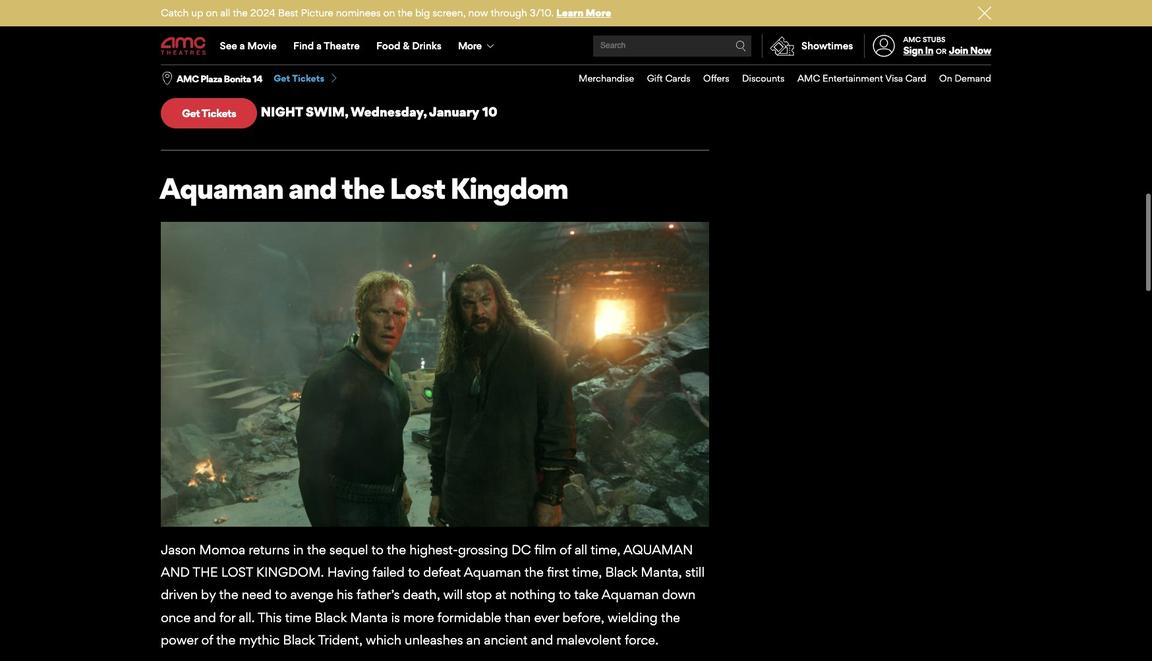Task type: describe. For each thing, give the bounding box(es) containing it.
more inside "more" button
[[458, 40, 482, 52]]

malevolent
[[557, 633, 622, 649]]

10
[[482, 104, 498, 120]]

manta
[[350, 610, 388, 626]]

on demand
[[940, 73, 992, 84]]

0 vertical spatial aquaman
[[160, 171, 283, 206]]

amc plaza bonita 14 button
[[177, 72, 263, 85]]

find a theatre link
[[285, 28, 368, 65]]

the left 2024
[[233, 7, 248, 19]]

up
[[191, 7, 203, 19]]

0 vertical spatial all
[[220, 7, 230, 19]]

food & drinks link
[[368, 28, 450, 65]]

2 horizontal spatial and
[[531, 633, 553, 649]]

sign
[[904, 44, 923, 57]]

showtimes image
[[763, 34, 802, 58]]

catch up on all the 2024 best picture nominees on the big screen, now through 3/10. learn more
[[161, 7, 611, 19]]

the left lost at the left of the page
[[342, 171, 384, 206]]

stop
[[466, 588, 492, 604]]

kingdom.
[[256, 565, 324, 581]]

highest-
[[410, 543, 458, 559]]

1 vertical spatial time,
[[572, 565, 602, 581]]

the up failed
[[387, 543, 406, 559]]

swim,
[[306, 104, 348, 120]]

amc plaza bonita 14
[[177, 73, 263, 84]]

0 horizontal spatial of
[[201, 633, 213, 649]]

offers
[[704, 73, 730, 84]]

join now button
[[949, 44, 992, 57]]

jason momoa returns in the sequel to the highest-grossing dc film of all time, aquaman and the lost kingdom. having failed to defeat aquaman the first time, black manta, still driven by the need to avenge his father's death, will stop at nothing to take aquaman down once and for all. this time black manta is more formidable than ever before, wielding the power of the mythic black trident, which unleashes an ancient and malevolent force.
[[161, 543, 705, 649]]

to up "death,"
[[408, 565, 420, 581]]

2 horizontal spatial aquaman
[[602, 588, 659, 604]]

learn
[[556, 7, 584, 19]]

3/10.
[[530, 7, 554, 19]]

theatre
[[324, 40, 360, 52]]

gift
[[647, 73, 663, 84]]

defeat
[[423, 565, 461, 581]]

menu containing merchandise
[[566, 65, 992, 92]]

submit search icon image
[[736, 41, 746, 51]]

amc entertainment visa card
[[798, 73, 927, 84]]

0 vertical spatial black
[[606, 565, 638, 581]]

all inside jason momoa returns in the sequel to the highest-grossing dc film of all time, aquaman and the lost kingdom. having failed to defeat aquaman the first time, black manta, still driven by the need to avenge his father's death, will stop at nothing to take aquaman down once and for all. this time black manta is more formidable than ever before, wielding the power of the mythic black trident, which unleashes an ancient and malevolent force.
[[575, 543, 588, 559]]

amc for bonita
[[177, 73, 199, 84]]

amc for sign
[[904, 35, 921, 44]]

sequel
[[330, 543, 368, 559]]

join
[[949, 44, 968, 57]]

a for theatre
[[316, 40, 322, 52]]

wielding
[[608, 610, 658, 626]]

january
[[429, 104, 480, 120]]

amc entertainment visa card link
[[785, 65, 927, 92]]

bonita
[[224, 73, 251, 84]]

father's
[[357, 588, 400, 604]]

before,
[[563, 610, 605, 626]]

find a theatre
[[293, 40, 360, 52]]

or
[[936, 47, 947, 56]]

at
[[495, 588, 507, 604]]

take
[[574, 588, 599, 604]]

showtimes link
[[762, 34, 854, 58]]

menu containing more
[[161, 28, 992, 65]]

catch
[[161, 7, 189, 19]]

merchandise link
[[566, 65, 634, 92]]

get for right get tickets link
[[274, 73, 290, 84]]

card
[[906, 73, 927, 84]]

gift cards link
[[634, 65, 691, 92]]

the
[[193, 565, 218, 581]]

grossing
[[458, 543, 508, 559]]

user profile image
[[866, 35, 903, 57]]

nominees
[[336, 7, 381, 19]]

2 on from the left
[[383, 7, 395, 19]]

now
[[970, 44, 992, 57]]

driven
[[161, 588, 198, 604]]

to up failed
[[372, 543, 384, 559]]

now
[[468, 7, 488, 19]]

amc for visa
[[798, 73, 820, 84]]

food
[[376, 40, 401, 52]]

having
[[327, 565, 369, 581]]

wednesday,
[[351, 104, 427, 120]]

plaza
[[201, 73, 222, 84]]

screen,
[[433, 7, 466, 19]]

see
[[220, 40, 237, 52]]

offers link
[[691, 65, 730, 92]]

the down down
[[661, 610, 680, 626]]

and
[[161, 565, 190, 581]]

see a movie link
[[212, 28, 285, 65]]

through
[[491, 7, 527, 19]]

&
[[403, 40, 410, 52]]

more button
[[450, 28, 505, 65]]

formidable
[[438, 610, 501, 626]]

1 on from the left
[[206, 7, 218, 19]]

0 vertical spatial time,
[[591, 543, 621, 559]]

down
[[662, 588, 696, 604]]

best
[[278, 7, 298, 19]]

momoa
[[199, 543, 245, 559]]

1 vertical spatial get tickets link
[[161, 98, 257, 129]]

aquaman and the lost kingdom
[[160, 171, 568, 206]]

2 vertical spatial black
[[283, 633, 315, 649]]



Task type: vqa. For each thing, say whether or not it's contained in the screenshot.
PRIME
no



Task type: locate. For each thing, give the bounding box(es) containing it.
aquaman
[[624, 543, 693, 559]]

aquaman
[[160, 171, 283, 206], [464, 565, 521, 581], [602, 588, 659, 604]]

get tickets down "find"
[[274, 73, 325, 84]]

1 vertical spatial of
[[201, 633, 213, 649]]

the right by at bottom
[[219, 588, 238, 604]]

unleashes
[[405, 633, 463, 649]]

1 horizontal spatial more
[[586, 7, 611, 19]]

black down time on the bottom of page
[[283, 633, 315, 649]]

night swim, wednesday, january 10
[[261, 104, 498, 120]]

search the AMC website text field
[[599, 41, 736, 51]]

learn more link
[[556, 7, 611, 19]]

1 vertical spatial aquaman
[[464, 565, 521, 581]]

1 horizontal spatial amc
[[798, 73, 820, 84]]

get tickets for the bottom get tickets link
[[182, 107, 236, 120]]

showtimes
[[802, 40, 854, 52]]

sign in button
[[904, 44, 934, 57]]

a for movie
[[240, 40, 245, 52]]

a right "find"
[[316, 40, 322, 52]]

0 horizontal spatial get
[[182, 107, 200, 120]]

his
[[337, 588, 353, 604]]

once
[[161, 610, 191, 626]]

1 vertical spatial all
[[575, 543, 588, 559]]

black up trident,
[[315, 610, 347, 626]]

1 vertical spatial and
[[194, 610, 216, 626]]

kingdom
[[450, 171, 568, 206]]

will
[[444, 588, 463, 604]]

get tickets link down plaza
[[161, 98, 257, 129]]

ever
[[534, 610, 559, 626]]

0 horizontal spatial tickets
[[202, 107, 236, 120]]

picture
[[301, 7, 333, 19]]

menu down the 'learn'
[[161, 28, 992, 65]]

0 horizontal spatial and
[[194, 610, 216, 626]]

on
[[206, 7, 218, 19], [383, 7, 395, 19]]

than
[[505, 610, 531, 626]]

1 horizontal spatial get tickets
[[274, 73, 325, 84]]

by
[[201, 588, 216, 604]]

1 horizontal spatial aquaman
[[464, 565, 521, 581]]

more right the 'learn'
[[586, 7, 611, 19]]

discounts link
[[730, 65, 785, 92]]

all right the film
[[575, 543, 588, 559]]

tickets down "find"
[[292, 73, 325, 84]]

1 vertical spatial get
[[182, 107, 200, 120]]

amc stubs sign in or join now
[[904, 35, 992, 57]]

amc logo image
[[161, 37, 207, 55], [161, 37, 207, 55]]

get tickets down plaza
[[182, 107, 236, 120]]

get tickets link
[[274, 73, 339, 85], [161, 98, 257, 129]]

amc inside amc stubs sign in or join now
[[904, 35, 921, 44]]

1 vertical spatial menu
[[566, 65, 992, 92]]

1 horizontal spatial a
[[316, 40, 322, 52]]

1 horizontal spatial on
[[383, 7, 395, 19]]

get right 14
[[274, 73, 290, 84]]

sign in or join amc stubs element
[[864, 28, 992, 65]]

all right up
[[220, 7, 230, 19]]

black left manta, in the right bottom of the page
[[606, 565, 638, 581]]

drinks
[[412, 40, 442, 52]]

0 horizontal spatial amc
[[177, 73, 199, 84]]

0 vertical spatial menu
[[161, 28, 992, 65]]

the up nothing
[[525, 565, 544, 581]]

0 horizontal spatial all
[[220, 7, 230, 19]]

0 horizontal spatial get tickets link
[[161, 98, 257, 129]]

is
[[391, 610, 400, 626]]

1 horizontal spatial tickets
[[292, 73, 325, 84]]

returns
[[249, 543, 290, 559]]

all.
[[239, 610, 255, 626]]

1 horizontal spatial all
[[575, 543, 588, 559]]

0 vertical spatial get tickets
[[274, 73, 325, 84]]

the down for
[[216, 633, 236, 649]]

visa
[[886, 73, 903, 84]]

first
[[547, 565, 569, 581]]

merchandise
[[579, 73, 634, 84]]

black
[[606, 565, 638, 581], [315, 610, 347, 626], [283, 633, 315, 649]]

movie
[[247, 40, 277, 52]]

0 horizontal spatial a
[[240, 40, 245, 52]]

power
[[161, 633, 198, 649]]

amc down showtimes link
[[798, 73, 820, 84]]

menu
[[161, 28, 992, 65], [566, 65, 992, 92]]

get tickets for right get tickets link
[[274, 73, 325, 84]]

find
[[293, 40, 314, 52]]

big
[[415, 7, 430, 19]]

1 horizontal spatial get
[[274, 73, 290, 84]]

1 vertical spatial black
[[315, 610, 347, 626]]

tickets for the bottom get tickets link
[[202, 107, 236, 120]]

the
[[233, 7, 248, 19], [398, 7, 413, 19], [342, 171, 384, 206], [307, 543, 326, 559], [387, 543, 406, 559], [525, 565, 544, 581], [219, 588, 238, 604], [661, 610, 680, 626], [216, 633, 236, 649]]

0 horizontal spatial on
[[206, 7, 218, 19]]

get for the bottom get tickets link
[[182, 107, 200, 120]]

the right in
[[307, 543, 326, 559]]

0 vertical spatial get
[[274, 73, 290, 84]]

of right the film
[[560, 543, 572, 559]]

trident,
[[318, 633, 363, 649]]

on right up
[[206, 7, 218, 19]]

1 horizontal spatial get tickets link
[[274, 73, 339, 85]]

get tickets
[[274, 73, 325, 84], [182, 107, 236, 120]]

tickets
[[292, 73, 325, 84], [202, 107, 236, 120]]

to
[[372, 543, 384, 559], [408, 565, 420, 581], [275, 588, 287, 604], [559, 588, 571, 604]]

2 a from the left
[[316, 40, 322, 52]]

on right the nominees
[[383, 7, 395, 19]]

film
[[535, 543, 556, 559]]

2 vertical spatial aquaman
[[602, 588, 659, 604]]

see a movie
[[220, 40, 277, 52]]

more
[[403, 610, 434, 626]]

1 vertical spatial tickets
[[202, 107, 236, 120]]

on demand link
[[927, 65, 992, 92]]

tickets for right get tickets link
[[292, 73, 325, 84]]

to left take
[[559, 588, 571, 604]]

jason
[[161, 543, 196, 559]]

need
[[242, 588, 272, 604]]

2024
[[250, 7, 275, 19]]

the left big
[[398, 7, 413, 19]]

stubs
[[923, 35, 946, 44]]

get
[[274, 73, 290, 84], [182, 107, 200, 120]]

of right power
[[201, 633, 213, 649]]

1 horizontal spatial and
[[288, 171, 336, 206]]

menu down showtimes image
[[566, 65, 992, 92]]

this
[[258, 610, 282, 626]]

amc left plaza
[[177, 73, 199, 84]]

0 vertical spatial get tickets link
[[274, 73, 339, 85]]

a
[[240, 40, 245, 52], [316, 40, 322, 52]]

food & drinks
[[376, 40, 442, 52]]

0 horizontal spatial aquaman
[[160, 171, 283, 206]]

0 vertical spatial and
[[288, 171, 336, 206]]

for
[[219, 610, 235, 626]]

1 a from the left
[[240, 40, 245, 52]]

0 vertical spatial more
[[586, 7, 611, 19]]

get tickets link down "find"
[[274, 73, 339, 85]]

cookie consent banner dialog
[[0, 626, 1153, 662]]

0 horizontal spatial get tickets
[[182, 107, 236, 120]]

1 horizontal spatial of
[[560, 543, 572, 559]]

2 horizontal spatial amc
[[904, 35, 921, 44]]

failed
[[373, 565, 405, 581]]

entertainment
[[823, 73, 883, 84]]

more down now on the left of the page
[[458, 40, 482, 52]]

2 vertical spatial and
[[531, 633, 553, 649]]

mythic
[[239, 633, 280, 649]]

1 vertical spatial more
[[458, 40, 482, 52]]

14
[[253, 73, 263, 84]]

ancient
[[484, 633, 528, 649]]

gift cards
[[647, 73, 691, 84]]

to right need at the bottom left
[[275, 588, 287, 604]]

get down amc plaza bonita 14 button
[[182, 107, 200, 120]]

an
[[467, 633, 481, 649]]

tickets down amc plaza bonita 14 button
[[202, 107, 236, 120]]

force.
[[625, 633, 659, 649]]

amc up sign
[[904, 35, 921, 44]]

a right see
[[240, 40, 245, 52]]

which
[[366, 633, 402, 649]]

lost
[[221, 565, 253, 581]]

0 vertical spatial of
[[560, 543, 572, 559]]

manta,
[[641, 565, 682, 581]]

more
[[586, 7, 611, 19], [458, 40, 482, 52]]

night
[[261, 104, 303, 120]]

time
[[285, 610, 311, 626]]

1 vertical spatial get tickets
[[182, 107, 236, 120]]

on
[[940, 73, 953, 84]]

amc inside button
[[177, 73, 199, 84]]

0 vertical spatial tickets
[[292, 73, 325, 84]]

0 horizontal spatial more
[[458, 40, 482, 52]]

demand
[[955, 73, 992, 84]]

cards
[[666, 73, 691, 84]]



